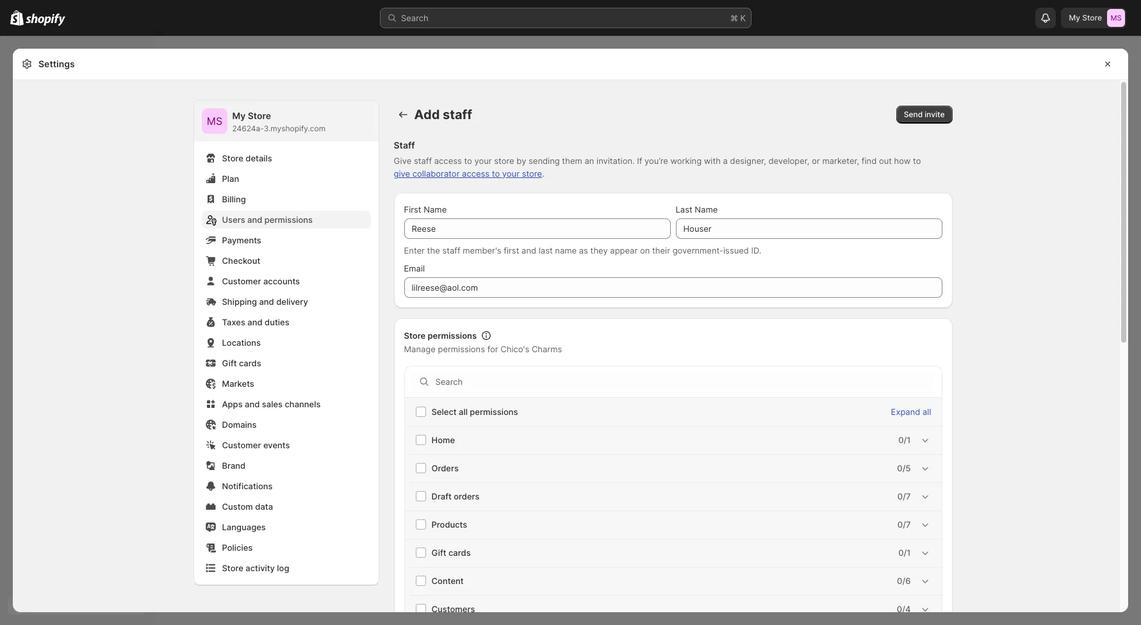 Task type: describe. For each thing, give the bounding box(es) containing it.
government-
[[672, 245, 723, 256]]

marketer,
[[822, 156, 859, 166]]

permissions down store permissions
[[438, 344, 485, 354]]

Email email field
[[404, 277, 942, 298]]

billing
[[222, 194, 246, 204]]

expand
[[891, 407, 920, 417]]

you're
[[645, 156, 668, 166]]

notifications link
[[201, 477, 371, 495]]

ms button
[[201, 108, 227, 134]]

on
[[640, 245, 650, 256]]

languages link
[[201, 518, 371, 536]]

1 vertical spatial access
[[462, 168, 490, 179]]

0/1 for home
[[898, 435, 911, 445]]

locations link
[[201, 334, 371, 352]]

users and permissions
[[222, 215, 313, 225]]

0/4
[[897, 604, 911, 614]]

0/5
[[897, 463, 911, 473]]

first
[[504, 245, 519, 256]]

id.
[[751, 245, 761, 256]]

sending
[[529, 156, 560, 166]]

1 horizontal spatial cards
[[448, 548, 471, 558]]

expand all button
[[883, 399, 939, 425]]

permissions up manage permissions for chico's charms
[[428, 331, 477, 341]]

markets link
[[201, 375, 371, 393]]

⌘
[[730, 13, 738, 23]]

accounts
[[263, 276, 300, 286]]

store left my store image
[[1082, 13, 1102, 22]]

1 vertical spatial gift
[[431, 548, 446, 558]]

domains link
[[201, 416, 371, 434]]

permissions right select
[[470, 407, 518, 417]]

member's
[[463, 245, 501, 256]]

apps and sales channels
[[222, 399, 321, 409]]

taxes
[[222, 317, 245, 327]]

data
[[255, 502, 273, 512]]

out
[[879, 156, 892, 166]]

store for store permissions
[[404, 331, 426, 341]]

send invite button
[[896, 106, 952, 124]]

customers
[[431, 604, 475, 614]]

channels
[[285, 399, 321, 409]]

checkout
[[222, 256, 260, 266]]

payments
[[222, 235, 261, 245]]

0/6
[[897, 576, 911, 586]]

staff
[[394, 140, 415, 151]]

they
[[590, 245, 608, 256]]

store permissions
[[404, 331, 477, 341]]

0 vertical spatial your
[[474, 156, 492, 166]]

billing link
[[201, 190, 371, 208]]

custom data
[[222, 502, 273, 512]]

orders
[[431, 463, 459, 473]]

0 horizontal spatial store
[[494, 156, 514, 166]]

Search text field
[[435, 372, 936, 392]]

appear
[[610, 245, 638, 256]]

locations
[[222, 338, 261, 348]]

chico's
[[501, 344, 529, 354]]

0 horizontal spatial access
[[434, 156, 462, 166]]

store for store details
[[222, 153, 243, 163]]

plan link
[[201, 170, 371, 188]]

shipping and delivery link
[[201, 293, 371, 311]]

apps
[[222, 399, 243, 409]]

store details
[[222, 153, 272, 163]]

first
[[404, 204, 421, 215]]

customer for customer events
[[222, 440, 261, 450]]

events
[[263, 440, 290, 450]]

add
[[414, 107, 440, 122]]

expand all
[[891, 407, 931, 417]]

gift cards inside shop settings menu 'element'
[[222, 358, 261, 368]]

1 horizontal spatial shopify image
[[26, 13, 65, 26]]

shipping and delivery
[[222, 297, 308, 307]]

a
[[723, 156, 728, 166]]

settings dialog
[[13, 49, 1128, 625]]

give collaborator access to your store link
[[394, 168, 542, 179]]

taxes and duties
[[222, 317, 289, 327]]

brand
[[222, 461, 246, 471]]

custom data link
[[201, 498, 371, 516]]

cards inside shop settings menu 'element'
[[239, 358, 261, 368]]

0 horizontal spatial shopify image
[[10, 10, 24, 26]]

1 horizontal spatial to
[[492, 168, 500, 179]]

my store 24624a-3.myshopify.com
[[232, 110, 326, 133]]

⌘ k
[[730, 13, 746, 23]]

name
[[555, 245, 577, 256]]

their
[[652, 245, 670, 256]]

charms
[[532, 344, 562, 354]]

last name
[[676, 204, 718, 215]]

1 vertical spatial store
[[522, 168, 542, 179]]

enter
[[404, 245, 425, 256]]

the
[[427, 245, 440, 256]]

store activity log link
[[201, 559, 371, 577]]

staff give staff access to your store by sending them an invitation. if you're working with a designer, developer, or marketer, find out how to give collaborator access to your store .
[[394, 140, 921, 179]]

3.myshopify.com
[[264, 124, 326, 133]]

permissions inside shop settings menu 'element'
[[264, 215, 313, 225]]

domains
[[222, 420, 257, 430]]

my for my store 24624a-3.myshopify.com
[[232, 110, 246, 121]]

developer,
[[769, 156, 810, 166]]

manage
[[404, 344, 436, 354]]

2 horizontal spatial to
[[913, 156, 921, 166]]

1 horizontal spatial gift cards
[[431, 548, 471, 558]]



Task type: vqa. For each thing, say whether or not it's contained in the screenshot.
ON
yes



Task type: locate. For each thing, give the bounding box(es) containing it.
gift up markets
[[222, 358, 237, 368]]

2 customer from the top
[[222, 440, 261, 450]]

them
[[562, 156, 582, 166]]

0 vertical spatial gift cards
[[222, 358, 261, 368]]

1 horizontal spatial store
[[522, 168, 542, 179]]

with
[[704, 156, 721, 166]]

enter the staff member's first and last name as they appear on their government-issued id.
[[404, 245, 761, 256]]

0 vertical spatial my
[[1069, 13, 1080, 22]]

your up give collaborator access to your store link
[[474, 156, 492, 166]]

my
[[1069, 13, 1080, 22], [232, 110, 246, 121]]

1 vertical spatial my
[[232, 110, 246, 121]]

staff inside staff give staff access to your store by sending them an invitation. if you're working with a designer, developer, or marketer, find out how to give collaborator access to your store .
[[414, 156, 432, 166]]

your
[[474, 156, 492, 166], [502, 168, 520, 179]]

0/7 for products
[[897, 520, 911, 530]]

1 vertical spatial staff
[[414, 156, 432, 166]]

store down policies on the bottom of the page
[[222, 563, 243, 573]]

find
[[862, 156, 877, 166]]

invite
[[925, 110, 945, 119]]

1 horizontal spatial access
[[462, 168, 490, 179]]

duties
[[265, 317, 289, 327]]

add staff
[[414, 107, 472, 122]]

my store
[[1069, 13, 1102, 22]]

select
[[431, 407, 457, 417]]

all right select
[[459, 407, 468, 417]]

last
[[676, 204, 692, 215]]

details
[[246, 153, 272, 163]]

content
[[431, 576, 464, 586]]

markets
[[222, 379, 254, 389]]

and right users
[[247, 215, 262, 225]]

store activity log
[[222, 563, 289, 573]]

customer accounts
[[222, 276, 300, 286]]

apps and sales channels link
[[201, 395, 371, 413]]

permissions
[[264, 215, 313, 225], [428, 331, 477, 341], [438, 344, 485, 354], [470, 407, 518, 417]]

customer down checkout
[[222, 276, 261, 286]]

staff right add
[[443, 107, 472, 122]]

all inside expand all dropdown button
[[923, 407, 931, 417]]

and left last
[[522, 245, 536, 256]]

policies
[[222, 543, 253, 553]]

staff for enter
[[442, 245, 460, 256]]

delivery
[[276, 297, 308, 307]]

taxes and duties link
[[201, 313, 371, 331]]

1 name from the left
[[424, 204, 447, 215]]

gift cards down products
[[431, 548, 471, 558]]

1 customer from the top
[[222, 276, 261, 286]]

0 horizontal spatial all
[[459, 407, 468, 417]]

1 vertical spatial customer
[[222, 440, 261, 450]]

my inside my store 24624a-3.myshopify.com
[[232, 110, 246, 121]]

First Name text field
[[404, 218, 670, 239]]

customer events link
[[201, 436, 371, 454]]

all for expand
[[923, 407, 931, 417]]

shipping
[[222, 297, 257, 307]]

0/7
[[897, 491, 911, 502], [897, 520, 911, 530]]

all
[[459, 407, 468, 417], [923, 407, 931, 417]]

0/1
[[898, 435, 911, 445], [898, 548, 911, 558]]

2 0/1 from the top
[[898, 548, 911, 558]]

staff right the
[[442, 245, 460, 256]]

send
[[904, 110, 923, 119]]

0/1 up 0/5
[[898, 435, 911, 445]]

customer down domains
[[222, 440, 261, 450]]

0 vertical spatial customer
[[222, 276, 261, 286]]

store inside the store details link
[[222, 153, 243, 163]]

0 horizontal spatial your
[[474, 156, 492, 166]]

name right first
[[424, 204, 447, 215]]

0 vertical spatial access
[[434, 156, 462, 166]]

shop settings menu element
[[194, 101, 378, 585]]

checkout link
[[201, 252, 371, 270]]

gift cards
[[222, 358, 261, 368], [431, 548, 471, 558]]

users
[[222, 215, 245, 225]]

0 horizontal spatial gift cards
[[222, 358, 261, 368]]

Last Name text field
[[676, 218, 942, 239]]

1 all from the left
[[459, 407, 468, 417]]

1 horizontal spatial all
[[923, 407, 931, 417]]

and for sales
[[245, 399, 260, 409]]

give
[[394, 156, 411, 166]]

gift cards down locations
[[222, 358, 261, 368]]

log
[[277, 563, 289, 573]]

email
[[404, 263, 425, 274]]

draft
[[431, 491, 452, 502]]

to right how
[[913, 156, 921, 166]]

0 horizontal spatial to
[[464, 156, 472, 166]]

permissions up payments link
[[264, 215, 313, 225]]

and for delivery
[[259, 297, 274, 307]]

1 vertical spatial 0/1
[[898, 548, 911, 558]]

store left by
[[494, 156, 514, 166]]

0 horizontal spatial name
[[424, 204, 447, 215]]

or
[[812, 156, 820, 166]]

cards down locations
[[239, 358, 261, 368]]

your down by
[[502, 168, 520, 179]]

0 horizontal spatial cards
[[239, 358, 261, 368]]

and down the customer accounts
[[259, 297, 274, 307]]

to up give collaborator access to your store link
[[464, 156, 472, 166]]

1 0/7 from the top
[[897, 491, 911, 502]]

store for store activity log
[[222, 563, 243, 573]]

policies link
[[201, 539, 371, 557]]

gift inside shop settings menu 'element'
[[222, 358, 237, 368]]

cards
[[239, 358, 261, 368], [448, 548, 471, 558]]

settings
[[38, 58, 75, 69]]

1 horizontal spatial gift
[[431, 548, 446, 558]]

2 name from the left
[[695, 204, 718, 215]]

0 vertical spatial cards
[[239, 358, 261, 368]]

and
[[247, 215, 262, 225], [522, 245, 536, 256], [259, 297, 274, 307], [248, 317, 262, 327], [245, 399, 260, 409]]

0 vertical spatial store
[[494, 156, 514, 166]]

name for first name
[[424, 204, 447, 215]]

my store image
[[1107, 9, 1125, 27]]

cards down products
[[448, 548, 471, 558]]

0/1 up 0/6
[[898, 548, 911, 558]]

store inside store activity log link
[[222, 563, 243, 573]]

send invite
[[904, 110, 945, 119]]

store up 24624a- at left
[[248, 110, 271, 121]]

0 vertical spatial 0/7
[[897, 491, 911, 502]]

as
[[579, 245, 588, 256]]

gift cards link
[[201, 354, 371, 372]]

users and permissions link
[[201, 211, 371, 229]]

my for my store
[[1069, 13, 1080, 22]]

first name
[[404, 204, 447, 215]]

store inside my store 24624a-3.myshopify.com
[[248, 110, 271, 121]]

custom
[[222, 502, 253, 512]]

payments link
[[201, 231, 371, 249]]

all for select
[[459, 407, 468, 417]]

0/1 for gift cards
[[898, 548, 911, 558]]

and right taxes
[[248, 317, 262, 327]]

store
[[1082, 13, 1102, 22], [248, 110, 271, 121], [222, 153, 243, 163], [404, 331, 426, 341], [222, 563, 243, 573]]

by
[[517, 156, 526, 166]]

1 vertical spatial your
[[502, 168, 520, 179]]

1 vertical spatial 0/7
[[897, 520, 911, 530]]

how
[[894, 156, 911, 166]]

my up 24624a- at left
[[232, 110, 246, 121]]

orders
[[454, 491, 480, 502]]

home
[[431, 435, 455, 445]]

customer for customer accounts
[[222, 276, 261, 286]]

0 horizontal spatial my
[[232, 110, 246, 121]]

and right apps
[[245, 399, 260, 409]]

sales
[[262, 399, 283, 409]]

store details link
[[201, 149, 371, 167]]

gift up content
[[431, 548, 446, 558]]

all right the expand
[[923, 407, 931, 417]]

0 vertical spatial 0/1
[[898, 435, 911, 445]]

my left my store image
[[1069, 13, 1080, 22]]

1 horizontal spatial name
[[695, 204, 718, 215]]

store down by
[[522, 168, 542, 179]]

0 horizontal spatial gift
[[222, 358, 237, 368]]

store up manage at the bottom of the page
[[404, 331, 426, 341]]

shopify image
[[10, 10, 24, 26], [26, 13, 65, 26]]

1 horizontal spatial your
[[502, 168, 520, 179]]

1 horizontal spatial my
[[1069, 13, 1080, 22]]

activity
[[246, 563, 275, 573]]

staff up the collaborator
[[414, 156, 432, 166]]

0 vertical spatial gift
[[222, 358, 237, 368]]

give
[[394, 168, 410, 179]]

my store image
[[201, 108, 227, 134]]

k
[[740, 13, 746, 23]]

issued
[[723, 245, 749, 256]]

24624a-
[[232, 124, 264, 133]]

name for last name
[[695, 204, 718, 215]]

store up plan
[[222, 153, 243, 163]]

0/7 for draft orders
[[897, 491, 911, 502]]

1 vertical spatial cards
[[448, 548, 471, 558]]

access
[[434, 156, 462, 166], [462, 168, 490, 179]]

1 0/1 from the top
[[898, 435, 911, 445]]

for
[[487, 344, 498, 354]]

1 vertical spatial gift cards
[[431, 548, 471, 558]]

2 vertical spatial staff
[[442, 245, 460, 256]]

and for permissions
[[247, 215, 262, 225]]

plan
[[222, 174, 239, 184]]

access right the collaborator
[[462, 168, 490, 179]]

name right last
[[695, 204, 718, 215]]

designer,
[[730, 156, 766, 166]]

products
[[431, 520, 467, 530]]

dialog
[[1133, 49, 1141, 612]]

2 0/7 from the top
[[897, 520, 911, 530]]

customer events
[[222, 440, 290, 450]]

customer accounts link
[[201, 272, 371, 290]]

.
[[542, 168, 544, 179]]

2 all from the left
[[923, 407, 931, 417]]

0 vertical spatial staff
[[443, 107, 472, 122]]

staff for staff
[[414, 156, 432, 166]]

access up the collaborator
[[434, 156, 462, 166]]

and for duties
[[248, 317, 262, 327]]

to left the .
[[492, 168, 500, 179]]



